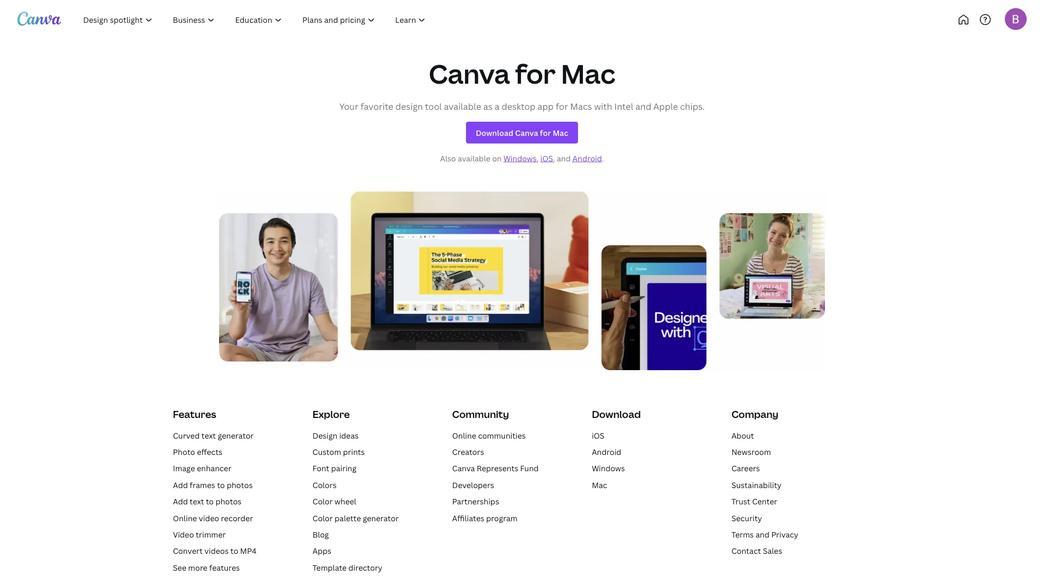 Task type: locate. For each thing, give the bounding box(es) containing it.
ios link down 'download' on the bottom
[[592, 431, 605, 441]]

add up video
[[173, 497, 188, 507]]

generator for curved text generator
[[218, 431, 254, 441]]

sustainability link
[[732, 480, 782, 490]]

0 vertical spatial color
[[313, 497, 333, 507]]

add
[[173, 480, 188, 490], [173, 497, 188, 507]]

palette
[[335, 513, 361, 524]]

to down enhancer
[[217, 480, 225, 490]]

0 horizontal spatial ios link
[[541, 153, 553, 163]]

ios
[[541, 153, 553, 163], [592, 431, 605, 441]]

1 horizontal spatial online
[[452, 431, 476, 441]]

contact
[[732, 546, 761, 557]]

contact sales
[[732, 546, 783, 557]]

developers
[[452, 480, 494, 490]]

trust center link
[[732, 497, 778, 507]]

1 vertical spatial mac
[[592, 480, 608, 490]]

terms and privacy
[[732, 530, 799, 540]]

apple
[[654, 100, 678, 112]]

1 vertical spatial canva
[[452, 464, 475, 474]]

photos up recorder on the left of the page
[[216, 497, 242, 507]]

1 horizontal spatial to
[[217, 480, 225, 490]]

1 add from the top
[[173, 480, 188, 490]]

partnerships
[[452, 497, 499, 507]]

canva
[[429, 55, 510, 91], [452, 464, 475, 474]]

security link
[[732, 513, 762, 524]]

,
[[537, 153, 539, 163], [553, 153, 555, 163]]

2 color from the top
[[313, 513, 333, 524]]

for right app
[[556, 100, 568, 112]]

ios link right on
[[541, 153, 553, 163]]

android link up 'mac' link
[[592, 447, 622, 457]]

1 horizontal spatial and
[[636, 100, 652, 112]]

add frames to photos link
[[173, 480, 253, 490]]

0 vertical spatial windows
[[504, 153, 537, 163]]

2 add from the top
[[173, 497, 188, 507]]

font pairing link
[[313, 464, 357, 474]]

features
[[209, 563, 240, 573]]

on
[[492, 153, 502, 163]]

pairing
[[331, 464, 357, 474]]

image enhancer link
[[173, 464, 232, 474]]

available left on
[[458, 153, 491, 163]]

0 vertical spatial android link
[[573, 153, 602, 163]]

download
[[592, 408, 641, 421]]

add down "image"
[[173, 480, 188, 490]]

font pairing
[[313, 464, 357, 474]]

windows up 'mac' link
[[592, 464, 625, 474]]

available left as at the left
[[444, 100, 481, 112]]

0 vertical spatial text
[[202, 431, 216, 441]]

ideas
[[339, 431, 359, 441]]

android link
[[573, 153, 602, 163], [592, 447, 622, 457]]

android down macs
[[573, 153, 602, 163]]

online video recorder
[[173, 513, 253, 524]]

1 vertical spatial windows link
[[592, 464, 625, 474]]

windows link up 'mac' link
[[592, 464, 625, 474]]

, left .
[[553, 153, 555, 163]]

to left the mp4
[[231, 546, 238, 557]]

for
[[515, 55, 556, 91], [556, 100, 568, 112]]

about
[[732, 431, 754, 441]]

0 horizontal spatial ,
[[537, 153, 539, 163]]

photo effects link
[[173, 447, 222, 457]]

design
[[313, 431, 338, 441]]

online for online video recorder
[[173, 513, 197, 524]]

photos for add text to photos
[[216, 497, 242, 507]]

generator for color palette generator
[[363, 513, 399, 524]]

macs
[[570, 100, 592, 112]]

online for online communities
[[452, 431, 476, 441]]

online
[[452, 431, 476, 441], [173, 513, 197, 524]]

blog link
[[313, 530, 329, 540]]

convert
[[173, 546, 203, 557]]

see more features
[[173, 563, 240, 573]]

windows link right on
[[504, 153, 537, 163]]

about link
[[732, 431, 754, 441]]

color for color wheel
[[313, 497, 333, 507]]

and up contact sales link
[[756, 530, 770, 540]]

to up video
[[206, 497, 214, 507]]

affiliates program link
[[452, 513, 518, 524]]

0 vertical spatial photos
[[227, 480, 253, 490]]

android
[[573, 153, 602, 163], [592, 447, 622, 457]]

1 vertical spatial generator
[[363, 513, 399, 524]]

video trimmer link
[[173, 530, 226, 540]]

1 vertical spatial and
[[557, 153, 571, 163]]

color
[[313, 497, 333, 507], [313, 513, 333, 524]]

text
[[202, 431, 216, 441], [190, 497, 204, 507]]

photos
[[227, 480, 253, 490], [216, 497, 242, 507]]

features
[[173, 408, 216, 421]]

terms
[[732, 530, 754, 540]]

generator up effects on the left bottom of the page
[[218, 431, 254, 441]]

canva up as at the left
[[429, 55, 510, 91]]

0 vertical spatial to
[[217, 480, 225, 490]]

0 vertical spatial online
[[452, 431, 476, 441]]

color up blog
[[313, 513, 333, 524]]

2 vertical spatial to
[[231, 546, 238, 557]]

0 vertical spatial add
[[173, 480, 188, 490]]

newsroom
[[732, 447, 771, 457]]

android up 'mac' link
[[592, 447, 622, 457]]

canva down the creators
[[452, 464, 475, 474]]

0 horizontal spatial generator
[[218, 431, 254, 441]]

creators link
[[452, 447, 484, 457]]

sales
[[763, 546, 783, 557]]

add frames to photos
[[173, 480, 253, 490]]

as
[[484, 100, 493, 112]]

mac link
[[592, 480, 608, 490]]

0 horizontal spatial online
[[173, 513, 197, 524]]

generator right palette at the left bottom of page
[[363, 513, 399, 524]]

and right the intel
[[636, 100, 652, 112]]

recorder
[[221, 513, 253, 524]]

1 vertical spatial ios
[[592, 431, 605, 441]]

curved text generator
[[173, 431, 254, 441]]

0 vertical spatial ios link
[[541, 153, 553, 163]]

0 horizontal spatial windows
[[504, 153, 537, 163]]

and left .
[[557, 153, 571, 163]]

center
[[753, 497, 778, 507]]

windows right on
[[504, 153, 537, 163]]

online up video
[[173, 513, 197, 524]]

1 vertical spatial text
[[190, 497, 204, 507]]

video trimmer
[[173, 530, 226, 540]]

1 color from the top
[[313, 497, 333, 507]]

0 vertical spatial available
[[444, 100, 481, 112]]

android link down macs
[[573, 153, 602, 163]]

1 horizontal spatial ios link
[[592, 431, 605, 441]]

1 horizontal spatial ,
[[553, 153, 555, 163]]

0 vertical spatial canva
[[429, 55, 510, 91]]

colors link
[[313, 480, 337, 490]]

2 horizontal spatial and
[[756, 530, 770, 540]]

newsroom link
[[732, 447, 771, 457]]

color down colors in the bottom of the page
[[313, 497, 333, 507]]

1 vertical spatial color
[[313, 513, 333, 524]]

privacy
[[772, 530, 799, 540]]

ios down 'download' on the bottom
[[592, 431, 605, 441]]

curved
[[173, 431, 200, 441]]

for up app
[[515, 55, 556, 91]]

text down frames
[[190, 497, 204, 507]]

chips.
[[680, 100, 705, 112]]

0 vertical spatial windows link
[[504, 153, 537, 163]]

1 vertical spatial to
[[206, 497, 214, 507]]

1 horizontal spatial generator
[[363, 513, 399, 524]]

photo
[[173, 447, 195, 457]]

, right on
[[537, 153, 539, 163]]

generator
[[218, 431, 254, 441], [363, 513, 399, 524]]

text up effects on the left bottom of the page
[[202, 431, 216, 441]]

tool
[[425, 100, 442, 112]]

0 vertical spatial generator
[[218, 431, 254, 441]]

1 vertical spatial online
[[173, 513, 197, 524]]

online up the creators
[[452, 431, 476, 441]]

trimmer
[[196, 530, 226, 540]]

windows link
[[504, 153, 537, 163], [592, 464, 625, 474]]

affiliates
[[452, 513, 485, 524]]

2 horizontal spatial to
[[231, 546, 238, 557]]

1 vertical spatial photos
[[216, 497, 242, 507]]

video
[[173, 530, 194, 540]]

custom
[[313, 447, 341, 457]]

1 horizontal spatial windows
[[592, 464, 625, 474]]

1 vertical spatial windows
[[592, 464, 625, 474]]

photos down enhancer
[[227, 480, 253, 490]]

favorite
[[361, 100, 394, 112]]

ios right on
[[541, 153, 553, 163]]

company
[[732, 408, 779, 421]]

0 horizontal spatial to
[[206, 497, 214, 507]]

0 horizontal spatial ios
[[541, 153, 553, 163]]

1 vertical spatial add
[[173, 497, 188, 507]]

1 horizontal spatial windows link
[[592, 464, 625, 474]]



Task type: vqa. For each thing, say whether or not it's contained in the screenshot.
Personal
no



Task type: describe. For each thing, give the bounding box(es) containing it.
.
[[602, 153, 604, 163]]

terms and privacy link
[[732, 530, 799, 540]]

blog
[[313, 530, 329, 540]]

0 horizontal spatial windows link
[[504, 153, 537, 163]]

see
[[173, 563, 186, 573]]

more
[[188, 563, 208, 573]]

curved text generator link
[[173, 431, 254, 441]]

photos for add frames to photos
[[227, 480, 253, 490]]

community
[[452, 408, 509, 421]]

1 vertical spatial android link
[[592, 447, 622, 457]]

font
[[313, 464, 329, 474]]

prints
[[343, 447, 365, 457]]

intel
[[615, 100, 634, 112]]

enhancer
[[197, 464, 232, 474]]

affiliates program
[[452, 513, 518, 524]]

design ideas link
[[313, 431, 359, 441]]

convert videos to mp4
[[173, 546, 257, 557]]

canva represents fund
[[452, 464, 539, 474]]

careers link
[[732, 464, 760, 474]]

add text to photos link
[[173, 497, 242, 507]]

0 vertical spatial mac
[[561, 55, 616, 91]]

top level navigation element
[[74, 9, 472, 30]]

0 vertical spatial for
[[515, 55, 556, 91]]

1 , from the left
[[537, 153, 539, 163]]

fund
[[520, 464, 539, 474]]

explore
[[313, 408, 350, 421]]

canva desktop app for mac image
[[219, 192, 825, 371]]

add for add frames to photos
[[173, 480, 188, 490]]

2 vertical spatial and
[[756, 530, 770, 540]]

also
[[440, 153, 456, 163]]

1 horizontal spatial ios
[[592, 431, 605, 441]]

custom prints
[[313, 447, 365, 457]]

desktop
[[502, 100, 536, 112]]

communities
[[478, 431, 526, 441]]

online video recorder link
[[173, 513, 253, 524]]

creators
[[452, 447, 484, 457]]

0 horizontal spatial and
[[557, 153, 571, 163]]

design ideas
[[313, 431, 359, 441]]

photo effects
[[173, 447, 222, 457]]

mp4
[[240, 546, 257, 557]]

0 vertical spatial android
[[573, 153, 602, 163]]

to for videos
[[231, 546, 238, 557]]

template
[[313, 563, 347, 573]]

see more features link
[[173, 563, 240, 573]]

program
[[486, 513, 518, 524]]

wheel
[[335, 497, 356, 507]]

1 vertical spatial for
[[556, 100, 568, 112]]

template directory
[[313, 563, 383, 573]]

directory
[[349, 563, 383, 573]]

effects
[[197, 447, 222, 457]]

color for color palette generator
[[313, 513, 333, 524]]

0 vertical spatial and
[[636, 100, 652, 112]]

your
[[340, 100, 359, 112]]

colors
[[313, 480, 337, 490]]

trust
[[732, 497, 751, 507]]

color wheel
[[313, 497, 356, 507]]

security
[[732, 513, 762, 524]]

sustainability
[[732, 480, 782, 490]]

template directory link
[[313, 563, 383, 573]]

image enhancer
[[173, 464, 232, 474]]

add for add text to photos
[[173, 497, 188, 507]]

canva represents fund link
[[452, 464, 539, 474]]

design
[[396, 100, 423, 112]]

frames
[[190, 480, 215, 490]]

to for frames
[[217, 480, 225, 490]]

2 , from the left
[[553, 153, 555, 163]]

canva for mac
[[429, 55, 616, 91]]

canva for canva represents fund
[[452, 464, 475, 474]]

to for text
[[206, 497, 214, 507]]

text for add
[[190, 497, 204, 507]]

canva for canva for mac
[[429, 55, 510, 91]]

0 vertical spatial ios
[[541, 153, 553, 163]]

1 vertical spatial available
[[458, 153, 491, 163]]

text for curved
[[202, 431, 216, 441]]

1 vertical spatial android
[[592, 447, 622, 457]]

trust center
[[732, 497, 778, 507]]

1 vertical spatial ios link
[[592, 431, 605, 441]]

apps link
[[313, 546, 331, 557]]

also available on windows , ios , and android .
[[440, 153, 604, 163]]

online communities
[[452, 431, 526, 441]]

video
[[199, 513, 219, 524]]

contact sales link
[[732, 546, 783, 557]]

color palette generator link
[[313, 513, 399, 524]]

custom prints link
[[313, 447, 365, 457]]

color palette generator
[[313, 513, 399, 524]]

add text to photos
[[173, 497, 242, 507]]

with
[[595, 100, 613, 112]]

careers
[[732, 464, 760, 474]]

convert videos to mp4 link
[[173, 546, 257, 557]]



